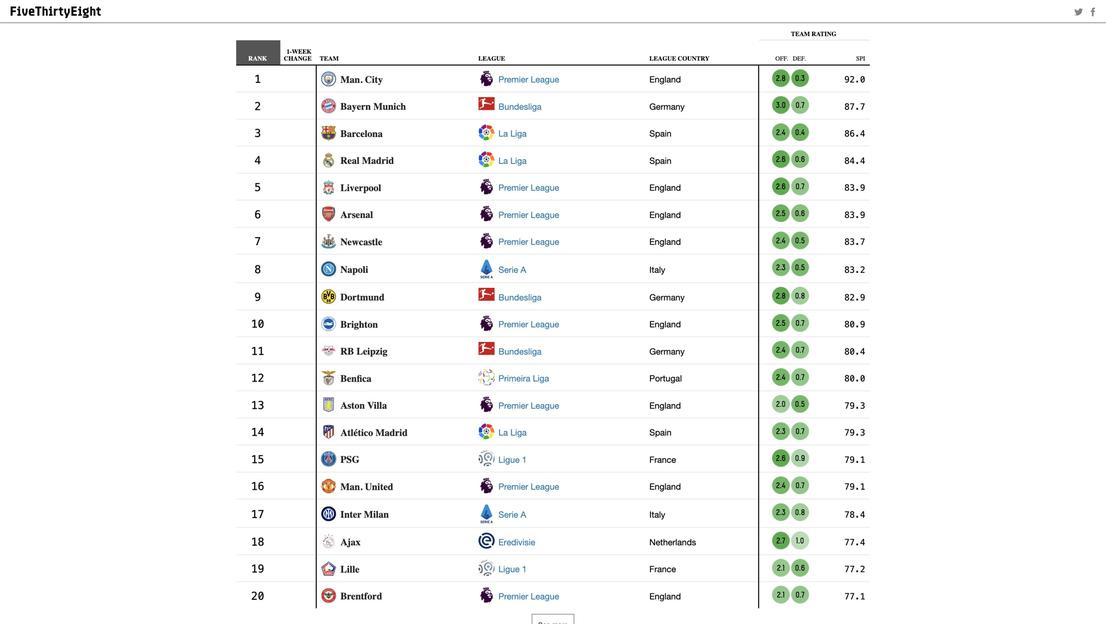 Task type: describe. For each thing, give the bounding box(es) containing it.
2.6 for 15
[[776, 455, 786, 463]]

team logo image for 13
[[320, 397, 336, 413]]

bundesliga link for 11
[[495, 347, 542, 357]]

league for 10
[[531, 320, 559, 330]]

79.3 for 13
[[845, 401, 865, 411]]

league logo image for 16
[[478, 478, 495, 494]]

liga for 12
[[533, 374, 549, 384]]

83.2
[[845, 265, 865, 275]]

82.9
[[845, 293, 865, 303]]

league logo image for 2
[[478, 97, 495, 110]]

14
[[251, 427, 264, 439]]

man. united
[[341, 482, 393, 493]]

madrid for 14
[[376, 427, 408, 439]]

league logo image for 4
[[478, 152, 495, 168]]

0.4
[[795, 129, 805, 137]]

country
[[678, 55, 710, 62]]

la liga link for 14
[[495, 428, 527, 438]]

united
[[365, 482, 393, 493]]

premier league for 7
[[499, 237, 559, 247]]

la liga for 14
[[499, 428, 527, 438]]

eredivisie link
[[495, 538, 535, 548]]

spi
[[856, 55, 865, 62]]

england for 13
[[650, 401, 681, 411]]

premier league link for 13
[[495, 401, 559, 411]]

rb leipzig
[[341, 346, 388, 357]]

la for 3
[[499, 129, 508, 139]]

italy for 17
[[650, 510, 665, 520]]

1-
[[287, 48, 292, 55]]

week
[[292, 48, 312, 55]]

84.4
[[845, 156, 865, 166]]

arsenal
[[341, 209, 373, 221]]

england for 16
[[650, 482, 681, 492]]

premier league for 16
[[499, 482, 559, 492]]

primeira liga link
[[495, 374, 549, 384]]

2.0
[[776, 401, 786, 409]]

premier for 7
[[499, 237, 528, 247]]

premier league link for 7
[[495, 237, 559, 247]]

aston villa
[[341, 400, 387, 411]]

england for 5
[[650, 183, 681, 193]]

dortmund
[[341, 292, 385, 303]]

83.7
[[845, 237, 865, 247]]

primeira
[[499, 374, 530, 384]]

brighton
[[341, 319, 378, 330]]

premier for 10
[[499, 320, 528, 330]]

benfica
[[341, 373, 372, 384]]

eredivisie
[[499, 538, 535, 548]]

80.0
[[845, 374, 865, 384]]

77.4
[[845, 538, 865, 548]]

serie a link for 8
[[495, 265, 526, 275]]

munich
[[373, 101, 406, 112]]

ajax
[[341, 537, 361, 548]]

ligue 1 link for 15
[[495, 455, 527, 465]]

france for 15
[[650, 455, 676, 465]]

2.6 for 5
[[776, 183, 786, 191]]

real
[[341, 155, 360, 166]]

netherlands
[[650, 538, 696, 548]]

13
[[251, 399, 264, 412]]

rb
[[341, 346, 354, 357]]

2.4 for 11
[[776, 347, 786, 355]]

premier league for 6
[[499, 210, 559, 220]]

league logo image for 19
[[478, 560, 495, 576]]

league logo image for 10
[[478, 315, 495, 331]]

league logo image for 7
[[478, 233, 495, 249]]

league country
[[650, 55, 710, 62]]

league logo image for 15
[[478, 451, 495, 467]]

0.8 for 17
[[795, 509, 805, 517]]

team logo image for 17
[[320, 506, 336, 522]]

0.5 for 7
[[795, 237, 805, 245]]

6
[[254, 209, 261, 221]]

0.5 for 13
[[795, 401, 805, 409]]

league logo image for 11
[[478, 342, 495, 355]]

league logo image for 6
[[478, 206, 495, 222]]

11
[[251, 345, 264, 358]]

milan
[[364, 509, 389, 520]]

80.4
[[845, 347, 865, 357]]

premier for 20
[[499, 592, 528, 602]]

bundesliga link for 2
[[495, 102, 542, 112]]

facebook image
[[1089, 7, 1098, 16]]

2.8 for 1
[[776, 75, 786, 83]]

city
[[365, 74, 383, 85]]

team logo image for 10
[[320, 316, 336, 332]]

off. def.
[[776, 55, 806, 62]]

italy for 8
[[650, 265, 665, 275]]

league logo image for 12
[[478, 369, 495, 386]]

0.6 for 4
[[795, 156, 805, 164]]

ligue for 15
[[499, 455, 520, 465]]

3
[[254, 127, 261, 140]]

2.3 for 14
[[776, 428, 786, 436]]

premier league for 20
[[499, 592, 559, 602]]

15
[[251, 454, 264, 466]]

team rating
[[791, 31, 837, 38]]

ligue 1 for 15
[[499, 455, 527, 465]]

liverpool
[[341, 182, 381, 193]]

2.4 for 3
[[776, 129, 786, 137]]

0.7 for 12
[[796, 374, 805, 382]]

2
[[254, 100, 261, 113]]

80.9
[[845, 320, 865, 330]]

serie for 17
[[499, 510, 518, 520]]

team
[[791, 31, 810, 38]]

brentford
[[341, 591, 382, 602]]

premier for 6
[[499, 210, 528, 220]]

3.0
[[776, 102, 786, 110]]

league for 6
[[531, 210, 559, 220]]

league logo image for 13
[[478, 397, 495, 413]]

man. for 1
[[341, 74, 363, 85]]

77.1
[[845, 592, 865, 602]]

2.1 for 20
[[777, 592, 785, 600]]

inter milan
[[341, 509, 389, 520]]

0.7 for 2
[[796, 102, 805, 110]]

aston
[[341, 400, 365, 411]]

liga for 4
[[510, 156, 527, 166]]

leipzig
[[357, 346, 388, 357]]

napoli
[[341, 264, 368, 275]]

premier league link for 5
[[495, 183, 559, 193]]

18
[[251, 536, 264, 549]]

la liga for 3
[[499, 129, 527, 139]]

team logo image for 1
[[320, 71, 336, 87]]

premier league link for 10
[[495, 320, 559, 330]]

real madrid
[[341, 155, 394, 166]]

serie a for 8
[[499, 265, 526, 275]]

bayern
[[341, 101, 371, 112]]

change
[[284, 55, 312, 62]]

7
[[254, 236, 261, 248]]

atlético madrid
[[341, 427, 408, 439]]

bundesliga for 11
[[499, 347, 542, 357]]



Task type: vqa. For each thing, say whether or not it's contained in the screenshot.
they to the bottom
no



Task type: locate. For each thing, give the bounding box(es) containing it.
2 vertical spatial la
[[499, 428, 508, 438]]

0 vertical spatial 2.6
[[776, 156, 786, 164]]

premier for 1
[[499, 75, 528, 85]]

liga for 14
[[510, 428, 527, 438]]

0 vertical spatial a
[[521, 265, 526, 275]]

league logo image for 3
[[478, 124, 495, 141]]

3 la from the top
[[499, 428, 508, 438]]

1 man. from the top
[[341, 74, 363, 85]]

2.4
[[776, 129, 786, 137], [776, 237, 786, 245], [776, 347, 786, 355], [776, 374, 786, 382], [776, 482, 786, 490]]

0 vertical spatial bundesliga
[[499, 102, 542, 112]]

2.8 for 9
[[776, 292, 786, 301]]

2 team logo image from the top
[[320, 98, 336, 114]]

ligue 1
[[499, 455, 527, 465], [499, 565, 527, 575]]

0 vertical spatial 0.6
[[795, 156, 805, 164]]

2 2.3 from the top
[[776, 428, 786, 436]]

2 germany from the top
[[650, 293, 685, 303]]

bundesliga for 9
[[499, 293, 542, 303]]

0.7 for 14
[[796, 428, 805, 436]]

rating
[[812, 31, 837, 38]]

1 vertical spatial ligue 1
[[499, 565, 527, 575]]

1 vertical spatial 1
[[522, 455, 527, 465]]

liga for 3
[[510, 129, 527, 139]]

0 vertical spatial 2.1
[[777, 565, 785, 573]]

0.7 for 20
[[796, 592, 805, 600]]

inter
[[341, 509, 362, 520]]

0 vertical spatial 79.1
[[845, 455, 865, 465]]

1 ligue 1 link from the top
[[495, 455, 527, 465]]

2.4 for 12
[[776, 374, 786, 382]]

0 vertical spatial la liga
[[499, 129, 527, 139]]

league logo image for 20
[[478, 587, 495, 604]]

team logo image left rb
[[320, 343, 336, 359]]

2.7
[[777, 537, 785, 546]]

6 premier league from the top
[[499, 401, 559, 411]]

8 0.7 from the top
[[796, 592, 805, 600]]

2 vertical spatial bundesliga link
[[495, 347, 542, 357]]

england for 6
[[650, 210, 681, 220]]

79.1
[[845, 455, 865, 465], [845, 482, 865, 492]]

premier for 5
[[499, 183, 528, 193]]

20
[[251, 590, 264, 603]]

2 vertical spatial la liga link
[[495, 428, 527, 438]]

england for 7
[[650, 237, 681, 247]]

0 vertical spatial madrid
[[362, 155, 394, 166]]

team logo image left bayern
[[320, 98, 336, 114]]

1 2.5 from the top
[[776, 210, 786, 218]]

league logo image for 1
[[478, 70, 495, 86]]

3 germany from the top
[[650, 347, 685, 357]]

2 italy from the top
[[650, 510, 665, 520]]

0 vertical spatial ligue 1 link
[[495, 455, 527, 465]]

92.0
[[845, 75, 865, 85]]

83.9 down 84.4
[[845, 183, 865, 193]]

1 la liga from the top
[[499, 129, 527, 139]]

1 vertical spatial serie
[[499, 510, 518, 520]]

1 vertical spatial serie a
[[499, 510, 526, 520]]

premier
[[499, 75, 528, 85], [499, 183, 528, 193], [499, 210, 528, 220], [499, 237, 528, 247], [499, 320, 528, 330], [499, 401, 528, 411], [499, 482, 528, 492], [499, 592, 528, 602]]

0 vertical spatial spain
[[650, 129, 672, 139]]

bundesliga
[[499, 102, 542, 112], [499, 293, 542, 303], [499, 347, 542, 357]]

0 vertical spatial italy
[[650, 265, 665, 275]]

2.3
[[776, 264, 786, 272], [776, 428, 786, 436], [776, 509, 786, 517]]

1 79.3 from the top
[[845, 401, 865, 411]]

2 la from the top
[[499, 156, 508, 166]]

2 2.6 from the top
[[776, 183, 786, 191]]

2 2.5 from the top
[[776, 320, 786, 328]]

79.1 for 15
[[845, 455, 865, 465]]

0.6
[[795, 156, 805, 164], [795, 210, 805, 218], [795, 565, 805, 573]]

premier league link for 20
[[495, 592, 559, 602]]

league logo image
[[478, 70, 495, 86], [478, 97, 495, 110], [478, 124, 495, 141], [478, 152, 495, 168], [478, 179, 495, 195], [478, 206, 495, 222], [478, 233, 495, 249], [478, 260, 495, 279], [478, 288, 495, 301], [478, 315, 495, 331], [478, 342, 495, 355], [478, 369, 495, 386], [478, 397, 495, 413], [478, 424, 495, 440], [478, 451, 495, 467], [478, 478, 495, 494], [478, 505, 495, 524], [478, 533, 495, 549], [478, 560, 495, 576], [478, 587, 495, 604]]

2.5
[[776, 210, 786, 218], [776, 320, 786, 328]]

la for 14
[[499, 428, 508, 438]]

team logo image for 5
[[320, 179, 336, 195]]

8 england from the top
[[650, 592, 681, 602]]

barcelona
[[341, 128, 383, 139]]

0.7 for 16
[[796, 482, 805, 490]]

17 league logo image from the top
[[478, 505, 495, 524]]

league logo image for 17
[[478, 505, 495, 524]]

ligue 1 link
[[495, 455, 527, 465], [495, 565, 527, 575]]

10 team logo image from the top
[[320, 316, 336, 332]]

team logo image down team
[[320, 71, 336, 87]]

team logo image left 'atlético' at the bottom of page
[[320, 424, 336, 440]]

8
[[254, 263, 261, 276]]

1 vertical spatial la
[[499, 156, 508, 166]]

3 spain from the top
[[650, 428, 672, 438]]

1 serie from the top
[[499, 265, 518, 275]]

2 vertical spatial 2.3
[[776, 509, 786, 517]]

0 vertical spatial ligue 1
[[499, 455, 527, 465]]

2 vertical spatial germany
[[650, 347, 685, 357]]

league logo image for 18
[[478, 533, 495, 549]]

0.7 down the 0.9
[[796, 482, 805, 490]]

7 team logo image from the top
[[320, 233, 336, 249]]

8 premier league link from the top
[[495, 592, 559, 602]]

1 vertical spatial 2.8
[[776, 292, 786, 301]]

0.7 left 80.9
[[796, 320, 805, 328]]

2 0.7 from the top
[[796, 183, 805, 191]]

1 vertical spatial 0.6
[[795, 210, 805, 218]]

off.
[[776, 55, 788, 62]]

a for 17
[[521, 510, 526, 520]]

man.
[[341, 74, 363, 85], [341, 482, 363, 493]]

0 vertical spatial 0.5
[[795, 237, 805, 245]]

league for 16
[[531, 482, 559, 492]]

2 vertical spatial 1
[[522, 565, 527, 575]]

16
[[251, 481, 264, 493]]

team logo image left ajax
[[320, 534, 336, 550]]

team logo image for 6
[[320, 206, 336, 222]]

0.3
[[795, 75, 805, 83]]

7 premier league link from the top
[[495, 482, 559, 492]]

ligue for 19
[[499, 565, 520, 575]]

premier league link for 6
[[495, 210, 559, 220]]

6 team logo image from the top
[[320, 206, 336, 222]]

def.
[[793, 55, 806, 62]]

1 team logo image from the top
[[320, 71, 336, 87]]

1 0.7 from the top
[[796, 102, 805, 110]]

3 premier league link from the top
[[495, 210, 559, 220]]

team logo image left brighton
[[320, 316, 336, 332]]

team logo image left real
[[320, 152, 336, 168]]

87.7
[[845, 102, 865, 112]]

1
[[254, 73, 261, 86], [522, 455, 527, 465], [522, 565, 527, 575]]

team logo image left napoli
[[320, 261, 336, 277]]

86.4
[[845, 129, 865, 139]]

premier league for 1
[[499, 75, 559, 85]]

premier league link for 16
[[495, 482, 559, 492]]

1 vertical spatial 0.8
[[795, 509, 805, 517]]

0.6 for 6
[[795, 210, 805, 218]]

1 vertical spatial 83.9
[[845, 210, 865, 220]]

8 premier league from the top
[[499, 592, 559, 602]]

3 bundesliga link from the top
[[495, 347, 542, 357]]

3 0.6 from the top
[[795, 565, 805, 573]]

3 team logo image from the top
[[320, 125, 336, 141]]

1 0.6 from the top
[[795, 156, 805, 164]]

0 vertical spatial serie a link
[[495, 265, 526, 275]]

team logo image left liverpool
[[320, 179, 336, 195]]

2 ligue 1 link from the top
[[495, 565, 527, 575]]

serie for 8
[[499, 265, 518, 275]]

bundesliga for 2
[[499, 102, 542, 112]]

premier league for 13
[[499, 401, 559, 411]]

primeira liga
[[499, 374, 549, 384]]

1 0.5 from the top
[[795, 237, 805, 245]]

team logo image left barcelona
[[320, 125, 336, 141]]

83.9 for 5
[[845, 183, 865, 193]]

1 2.8 from the top
[[776, 75, 786, 83]]

man. city
[[341, 74, 383, 85]]

1 ligue from the top
[[499, 455, 520, 465]]

7 premier league from the top
[[499, 482, 559, 492]]

79.3
[[845, 401, 865, 411], [845, 428, 865, 438]]

14 team logo image from the top
[[320, 424, 336, 440]]

premier for 16
[[499, 482, 528, 492]]

2 premier from the top
[[499, 183, 528, 193]]

2 2.4 from the top
[[776, 237, 786, 245]]

3 england from the top
[[650, 210, 681, 220]]

8 premier from the top
[[499, 592, 528, 602]]

9 league logo image from the top
[[478, 288, 495, 301]]

2 79.3 from the top
[[845, 428, 865, 438]]

1 vertical spatial germany
[[650, 293, 685, 303]]

1 vertical spatial 2.5
[[776, 320, 786, 328]]

man. left city
[[341, 74, 363, 85]]

2 vertical spatial spain
[[650, 428, 672, 438]]

team logo image left inter
[[320, 506, 336, 522]]

0.9
[[795, 455, 805, 463]]

79.1 for 16
[[845, 482, 865, 492]]

france for 19
[[650, 565, 676, 575]]

0.7 up the 0.9
[[796, 428, 805, 436]]

2 la liga from the top
[[499, 156, 527, 166]]

england for 10
[[650, 320, 681, 330]]

19
[[251, 563, 264, 576]]

0.7 left 80.4
[[796, 347, 805, 355]]

77.2
[[845, 565, 865, 575]]

3 2.4 from the top
[[776, 347, 786, 355]]

78.4
[[845, 510, 865, 520]]

0.7 down 1.0
[[796, 592, 805, 600]]

madrid right real
[[362, 155, 394, 166]]

0 vertical spatial france
[[650, 455, 676, 465]]

newcastle
[[341, 237, 382, 248]]

1 italy from the top
[[650, 265, 665, 275]]

ligue 1 for 19
[[499, 565, 527, 575]]

lille
[[341, 564, 360, 575]]

5 2.4 from the top
[[776, 482, 786, 490]]

8 team logo image from the top
[[320, 261, 336, 277]]

1 serie a from the top
[[499, 265, 526, 275]]

12 team logo image from the top
[[320, 370, 336, 386]]

1 vertical spatial 2.6
[[776, 183, 786, 191]]

0 vertical spatial 79.3
[[845, 401, 865, 411]]

0.5 right the 2.0
[[795, 401, 805, 409]]

england
[[650, 75, 681, 85], [650, 183, 681, 193], [650, 210, 681, 220], [650, 237, 681, 247], [650, 320, 681, 330], [650, 401, 681, 411], [650, 482, 681, 492], [650, 592, 681, 602]]

team logo image left man. united
[[320, 478, 336, 494]]

spain
[[650, 129, 672, 139], [650, 156, 672, 166], [650, 428, 672, 438]]

la liga link for 3
[[495, 129, 527, 139]]

0 vertical spatial 83.9
[[845, 183, 865, 193]]

team logo image for 14
[[320, 424, 336, 440]]

1 for 19
[[522, 565, 527, 575]]

1 ligue 1 from the top
[[499, 455, 527, 465]]

1 la from the top
[[499, 129, 508, 139]]

2.4 for 7
[[776, 237, 786, 245]]

2 79.1 from the top
[[845, 482, 865, 492]]

3 2.3 from the top
[[776, 509, 786, 517]]

16 league logo image from the top
[[478, 478, 495, 494]]

1 vertical spatial 2.1
[[777, 592, 785, 600]]

serie
[[499, 265, 518, 275], [499, 510, 518, 520]]

11 league logo image from the top
[[478, 342, 495, 355]]

2 vertical spatial 0.5
[[795, 401, 805, 409]]

bayern munich
[[341, 101, 406, 112]]

la
[[499, 129, 508, 139], [499, 156, 508, 166], [499, 428, 508, 438]]

79.3 for 14
[[845, 428, 865, 438]]

9
[[254, 291, 261, 304]]

madrid for 4
[[362, 155, 394, 166]]

1 vertical spatial italy
[[650, 510, 665, 520]]

0 vertical spatial 2.5
[[776, 210, 786, 218]]

1 vertical spatial a
[[521, 510, 526, 520]]

2 ligue 1 from the top
[[499, 565, 527, 575]]

portugal
[[650, 374, 682, 384]]

liga
[[510, 129, 527, 139], [510, 156, 527, 166], [533, 374, 549, 384], [510, 428, 527, 438]]

0.7 for 5
[[796, 183, 805, 191]]

0 vertical spatial serie a
[[499, 265, 526, 275]]

10
[[251, 318, 264, 331]]

la for 4
[[499, 156, 508, 166]]

a
[[521, 265, 526, 275], [521, 510, 526, 520]]

5
[[254, 181, 261, 194]]

0.8
[[795, 292, 805, 301], [795, 509, 805, 517]]

germany
[[650, 102, 685, 112], [650, 293, 685, 303], [650, 347, 685, 357]]

team logo image left benfica
[[320, 370, 336, 386]]

0 vertical spatial 0.8
[[795, 292, 805, 301]]

1 vertical spatial spain
[[650, 156, 672, 166]]

la liga link for 4
[[495, 156, 527, 166]]

2 premier league from the top
[[499, 183, 559, 193]]

2 83.9 from the top
[[845, 210, 865, 220]]

team logo image for 19
[[320, 561, 336, 577]]

team logo image
[[320, 71, 336, 87], [320, 98, 336, 114], [320, 125, 336, 141], [320, 152, 336, 168], [320, 179, 336, 195], [320, 206, 336, 222], [320, 233, 336, 249], [320, 261, 336, 277], [320, 289, 336, 305], [320, 316, 336, 332], [320, 343, 336, 359], [320, 370, 336, 386], [320, 397, 336, 413], [320, 424, 336, 440], [320, 451, 336, 467], [320, 478, 336, 494], [320, 506, 336, 522], [320, 534, 336, 550], [320, 561, 336, 577], [320, 588, 336, 604]]

2 vertical spatial 0.6
[[795, 565, 805, 573]]

0 vertical spatial 1
[[254, 73, 261, 86]]

1 vertical spatial la liga link
[[495, 156, 527, 166]]

league for 7
[[531, 237, 559, 247]]

83.9 for 6
[[845, 210, 865, 220]]

team logo image for 4
[[320, 152, 336, 168]]

0.7 left 80.0
[[796, 374, 805, 382]]

5 team logo image from the top
[[320, 179, 336, 195]]

2 england from the top
[[650, 183, 681, 193]]

2.5 for 10
[[776, 320, 786, 328]]

0 vertical spatial ligue
[[499, 455, 520, 465]]

la liga
[[499, 129, 527, 139], [499, 156, 527, 166], [499, 428, 527, 438]]

4 0.7 from the top
[[796, 347, 805, 355]]

team logo image left lille
[[320, 561, 336, 577]]

2.3 for 17
[[776, 509, 786, 517]]

madrid down villa on the bottom
[[376, 427, 408, 439]]

2.4 for 16
[[776, 482, 786, 490]]

7 england from the top
[[650, 482, 681, 492]]

1 a from the top
[[521, 265, 526, 275]]

1 vertical spatial madrid
[[376, 427, 408, 439]]

team logo image for 9
[[320, 289, 336, 305]]

man. for 16
[[341, 482, 363, 493]]

13 team logo image from the top
[[320, 397, 336, 413]]

1 premier league from the top
[[499, 75, 559, 85]]

0 vertical spatial bundesliga link
[[495, 102, 542, 112]]

7 0.7 from the top
[[796, 482, 805, 490]]

2 serie a link from the top
[[495, 510, 526, 520]]

league logo image for 14
[[478, 424, 495, 440]]

fivethirtyeight image
[[9, 6, 103, 18]]

league for 5
[[531, 183, 559, 193]]

0.5
[[795, 237, 805, 245], [795, 264, 805, 272], [795, 401, 805, 409]]

spain for 3
[[650, 129, 672, 139]]

1 vertical spatial serie a link
[[495, 510, 526, 520]]

2 league logo image from the top
[[478, 97, 495, 110]]

england for 1
[[650, 75, 681, 85]]

4 premier from the top
[[499, 237, 528, 247]]

3 la liga from the top
[[499, 428, 527, 438]]

0.5 left 83.2
[[795, 264, 805, 272]]

5 england from the top
[[650, 320, 681, 330]]

2 bundesliga from the top
[[499, 293, 542, 303]]

team logo image left the aston
[[320, 397, 336, 413]]

10 league logo image from the top
[[478, 315, 495, 331]]

4 premier league from the top
[[499, 237, 559, 247]]

1 vertical spatial man.
[[341, 482, 363, 493]]

4 england from the top
[[650, 237, 681, 247]]

4 team logo image from the top
[[320, 152, 336, 168]]

0 vertical spatial man.
[[341, 74, 363, 85]]

twitter image
[[1075, 7, 1083, 16]]

team logo image left psg
[[320, 451, 336, 467]]

0.7 down 0.4
[[796, 183, 805, 191]]

1 bundesliga from the top
[[499, 102, 542, 112]]

villa
[[367, 400, 387, 411]]

league
[[478, 55, 505, 62], [650, 55, 676, 62], [531, 75, 559, 85], [531, 183, 559, 193], [531, 210, 559, 220], [531, 237, 559, 247], [531, 320, 559, 330], [531, 401, 559, 411], [531, 482, 559, 492], [531, 592, 559, 602]]

0.6 for 19
[[795, 565, 805, 573]]

1 vertical spatial 2.3
[[776, 428, 786, 436]]

atlético
[[341, 427, 373, 439]]

team
[[320, 55, 339, 62]]

19 league logo image from the top
[[478, 560, 495, 576]]

1 2.6 from the top
[[776, 156, 786, 164]]

premier league for 5
[[499, 183, 559, 193]]

2.1
[[777, 565, 785, 573], [777, 592, 785, 600]]

17 team logo image from the top
[[320, 506, 336, 522]]

9 team logo image from the top
[[320, 289, 336, 305]]

team logo image left brentford
[[320, 588, 336, 604]]

0.7 right 3.0
[[796, 102, 805, 110]]

0 vertical spatial germany
[[650, 102, 685, 112]]

12 league logo image from the top
[[478, 369, 495, 386]]

france
[[650, 455, 676, 465], [650, 565, 676, 575]]

0.5 left 83.7
[[795, 237, 805, 245]]

team logo image for 3
[[320, 125, 336, 141]]

psg
[[341, 454, 360, 466]]

2.5 for 6
[[776, 210, 786, 218]]

1 vertical spatial la liga
[[499, 156, 527, 166]]

3 la liga link from the top
[[495, 428, 527, 438]]

bundesliga link
[[495, 102, 542, 112], [495, 293, 542, 303], [495, 347, 542, 357]]

germany for 2
[[650, 102, 685, 112]]

team logo image for 12
[[320, 370, 336, 386]]

3 bundesliga from the top
[[499, 347, 542, 357]]

1 vertical spatial 79.1
[[845, 482, 865, 492]]

team logo image left newcastle
[[320, 233, 336, 249]]

0 vertical spatial serie
[[499, 265, 518, 275]]

a for 8
[[521, 265, 526, 275]]

2 0.8 from the top
[[795, 509, 805, 517]]

serie a link
[[495, 265, 526, 275], [495, 510, 526, 520]]

3 2.6 from the top
[[776, 455, 786, 463]]

17
[[251, 508, 264, 521]]

team logo image for 11
[[320, 343, 336, 359]]

0 vertical spatial la liga link
[[495, 129, 527, 139]]

0.8 up 1.0
[[795, 509, 805, 517]]

1 vertical spatial ligue
[[499, 565, 520, 575]]

league logo image for 5
[[478, 179, 495, 195]]

83.9 up 83.7
[[845, 210, 865, 220]]

team logo image for 7
[[320, 233, 336, 249]]

1 for 15
[[522, 455, 527, 465]]

2 ligue from the top
[[499, 565, 520, 575]]

2 spain from the top
[[650, 156, 672, 166]]

12
[[251, 372, 264, 385]]

spain for 14
[[650, 428, 672, 438]]

2 france from the top
[[650, 565, 676, 575]]

2 vertical spatial bundesliga
[[499, 347, 542, 357]]

1 vertical spatial bundesliga link
[[495, 293, 542, 303]]

rank
[[248, 55, 267, 62]]

11 team logo image from the top
[[320, 343, 336, 359]]

1 vertical spatial bundesliga
[[499, 293, 542, 303]]

team logo image for 2
[[320, 98, 336, 114]]

2 man. from the top
[[341, 482, 363, 493]]

team logo image left dortmund
[[320, 289, 336, 305]]

2.1 for 19
[[777, 565, 785, 573]]

man. down psg
[[341, 482, 363, 493]]

0.8 left 82.9
[[795, 292, 805, 301]]

italy
[[650, 265, 665, 275], [650, 510, 665, 520]]

2 vertical spatial 2.6
[[776, 455, 786, 463]]

2 vertical spatial la liga
[[499, 428, 527, 438]]

la liga link
[[495, 129, 527, 139], [495, 156, 527, 166], [495, 428, 527, 438]]

1 premier league link from the top
[[495, 75, 559, 85]]

1.0
[[796, 537, 804, 546]]

15 team logo image from the top
[[320, 451, 336, 467]]

league for 20
[[531, 592, 559, 602]]

19 team logo image from the top
[[320, 561, 336, 577]]

team logo image for 8
[[320, 261, 336, 277]]

1 vertical spatial 0.5
[[795, 264, 805, 272]]

2.3 for 8
[[776, 264, 786, 272]]

0 vertical spatial 2.3
[[776, 264, 786, 272]]

0 vertical spatial 2.8
[[776, 75, 786, 83]]

1 vertical spatial ligue 1 link
[[495, 565, 527, 575]]

0 vertical spatial la
[[499, 129, 508, 139]]

1 vertical spatial france
[[650, 565, 676, 575]]

1 vertical spatial 79.3
[[845, 428, 865, 438]]

1 2.1 from the top
[[777, 565, 785, 573]]

0.7 for 10
[[796, 320, 805, 328]]

team logo image left 'arsenal'
[[320, 206, 336, 222]]

1 la liga link from the top
[[495, 129, 527, 139]]

4
[[254, 154, 261, 167]]

1-week change
[[284, 48, 312, 62]]



